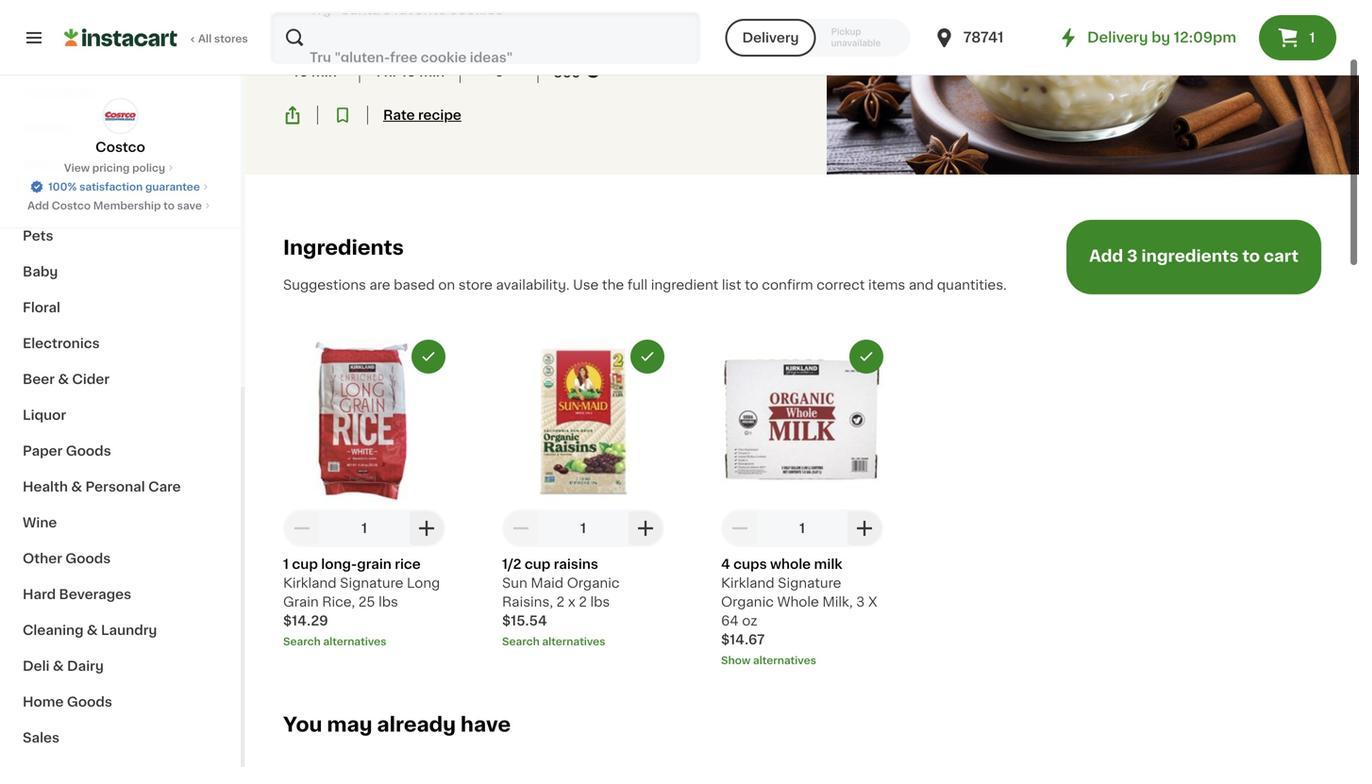 Task type: vqa. For each thing, say whether or not it's contained in the screenshot.


Task type: describe. For each thing, give the bounding box(es) containing it.
servings 6
[[476, 50, 523, 79]]

increment quantity image for 4 cups whole milk
[[853, 517, 876, 540]]

add for add costco membership to save
[[27, 201, 49, 211]]

decrement quantity image for cup
[[510, 517, 532, 540]]

decrement quantity image for cups
[[729, 517, 751, 540]]

snacks & candy
[[23, 193, 134, 207]]

milk,
[[822, 595, 853, 609]]

paper goods link
[[11, 433, 229, 469]]

sales link
[[11, 720, 229, 756]]

rate
[[383, 109, 415, 122]]

paper goods
[[23, 445, 111, 458]]

pets
[[23, 229, 53, 243]]

ingredients
[[1141, 248, 1239, 264]]

increment quantity image for 1 cup long-grain rice
[[415, 517, 438, 540]]

paper
[[23, 445, 63, 458]]

oz
[[742, 614, 757, 627]]

stores
[[214, 34, 248, 44]]

active time 45 min
[[283, 50, 344, 79]]

snacks
[[23, 193, 72, 207]]

show alternatives button
[[721, 653, 883, 668]]

to for membership
[[163, 201, 175, 211]]

cups
[[733, 558, 767, 571]]

decrement quantity image
[[291, 517, 313, 540]]

3 inside button
[[1127, 248, 1138, 264]]

store
[[458, 278, 493, 291]]

add 3 ingredients to cart
[[1089, 248, 1299, 264]]

raisins,
[[502, 595, 553, 609]]

floral link
[[11, 290, 229, 326]]

1 product group from the left
[[283, 340, 445, 649]]

hard beverages
[[23, 588, 131, 601]]

min inside the active time 45 min
[[311, 65, 337, 79]]

to for ingredients
[[1242, 248, 1260, 264]]

& for cleaning
[[87, 624, 98, 637]]

all stores link
[[64, 11, 249, 64]]

personal
[[85, 480, 145, 494]]

100%
[[48, 182, 77, 192]]

household link
[[11, 75, 229, 110]]

wine link
[[11, 505, 229, 541]]

policy
[[132, 163, 165, 173]]

sales
[[23, 731, 59, 745]]

cup for 1/2
[[525, 558, 551, 571]]

suggestions are based on store availability. use the full ingredient list to confirm correct items and quantities.
[[283, 278, 1007, 291]]

& for health
[[71, 480, 82, 494]]

increment quantity image for 1/2 cup raisins
[[634, 517, 657, 540]]

organic inside 4 cups whole milk kirkland signature organic whole milk, 3 x 64 oz $14.67 show alternatives
[[721, 595, 774, 609]]

household
[[23, 86, 97, 99]]

maid
[[531, 577, 564, 590]]

Search field
[[272, 13, 699, 62]]

instacart
[[335, 14, 396, 28]]

search inside 1/2 cup raisins sun maid organic raisins, 2 x 2 lbs $15.54 search alternatives
[[502, 636, 540, 647]]

by instacart
[[313, 14, 396, 28]]

laundry
[[101, 624, 157, 637]]

full
[[627, 278, 648, 291]]

membership
[[93, 201, 161, 211]]

service type group
[[725, 19, 910, 57]]

unselect item image for 1/2 cup raisins
[[639, 348, 656, 365]]

1 button
[[1259, 15, 1336, 60]]

liquor link
[[11, 397, 229, 433]]

2 vertical spatial to
[[745, 278, 759, 291]]

instacart logo image
[[64, 26, 177, 49]]

delivery for delivery by 12:09pm
[[1087, 31, 1148, 44]]

health & personal care link
[[11, 469, 229, 505]]

sun
[[502, 577, 527, 590]]

1/2 cup raisins sun maid organic raisins, 2 x 2 lbs $15.54 search alternatives
[[502, 558, 620, 647]]

confirm
[[762, 278, 813, 291]]

1 2 from the left
[[556, 595, 565, 609]]

cup for 1
[[292, 558, 318, 571]]

suggestions
[[283, 278, 366, 291]]

meat & seafood link
[[11, 146, 229, 182]]

2 product group from the left
[[502, 340, 664, 649]]

classic and comforting rice pudding on a chef's table. image
[[827, 0, 1359, 175]]

view
[[64, 163, 90, 173]]

may
[[327, 715, 372, 735]]

unselect item image for 1 cup long-grain rice
[[420, 348, 437, 365]]

seafood
[[75, 158, 132, 171]]

search alternatives button for lbs
[[502, 634, 664, 649]]

deli & dairy link
[[11, 648, 229, 684]]

snacks & candy link
[[11, 182, 229, 218]]

bakery link
[[11, 110, 229, 146]]

rate recipe
[[383, 109, 461, 122]]

the
[[602, 278, 624, 291]]

45
[[290, 65, 308, 79]]

& for meat
[[61, 158, 72, 171]]

alternatives inside 1 cup long-grain rice kirkland signature long grain rice, 25 lbs $14.29 search alternatives
[[323, 636, 386, 647]]

& for beer
[[58, 373, 69, 386]]

time for 1 hr 10 min
[[412, 50, 436, 60]]

milk
[[814, 558, 842, 571]]

deli & dairy
[[23, 660, 104, 673]]

& for deli
[[53, 660, 64, 673]]

use
[[573, 278, 599, 291]]

78741 button
[[933, 11, 1046, 64]]

recipe
[[418, 109, 461, 122]]

kirkland inside 1 cup long-grain rice kirkland signature long grain rice, 25 lbs $14.29 search alternatives
[[283, 577, 337, 590]]

add for add 3 ingredients to cart
[[1089, 248, 1123, 264]]

x
[[868, 595, 877, 609]]

& for snacks
[[75, 193, 86, 207]]

items
[[868, 278, 905, 291]]

alternatives inside 4 cups whole milk kirkland signature organic whole milk, 3 x 64 oz $14.67 show alternatives
[[753, 655, 816, 666]]

electronics link
[[11, 326, 229, 361]]



Task type: locate. For each thing, give the bounding box(es) containing it.
alternatives down x at left
[[542, 636, 605, 647]]

1 cup long-grain rice kirkland signature long grain rice, 25 lbs $14.29 search alternatives
[[283, 558, 440, 647]]

1 decrement quantity image from the left
[[510, 517, 532, 540]]

increment quantity image
[[415, 517, 438, 540], [634, 517, 657, 540], [853, 517, 876, 540]]

goods for paper goods
[[66, 445, 111, 458]]

cart
[[1264, 248, 1299, 264]]

health & personal care
[[23, 480, 181, 494]]

0 horizontal spatial time
[[320, 50, 344, 60]]

to right list
[[745, 278, 759, 291]]

0 horizontal spatial search alternatives button
[[283, 634, 445, 649]]

signature up the "whole"
[[778, 577, 841, 590]]

& right health
[[71, 480, 82, 494]]

search alternatives button
[[283, 634, 445, 649], [502, 634, 664, 649]]

other
[[23, 552, 62, 565]]

cup inside 1 cup long-grain rice kirkland signature long grain rice, 25 lbs $14.29 search alternatives
[[292, 558, 318, 571]]

goods for home goods
[[67, 696, 112, 709]]

pricing
[[92, 163, 130, 173]]

add costco membership to save
[[27, 201, 202, 211]]

beer & cider
[[23, 373, 110, 386]]

2 lbs from the left
[[590, 595, 610, 609]]

and
[[909, 278, 934, 291]]

0 horizontal spatial alternatives
[[323, 636, 386, 647]]

time inside the active time 45 min
[[320, 50, 344, 60]]

1 horizontal spatial unselect item image
[[639, 348, 656, 365]]

0 horizontal spatial product group
[[283, 340, 445, 649]]

1 kirkland from the left
[[283, 577, 337, 590]]

& right deli
[[53, 660, 64, 673]]

1 inside button
[[1309, 31, 1315, 44]]

add inside add costco membership to save "link"
[[27, 201, 49, 211]]

2 unselect item image from the left
[[639, 348, 656, 365]]

add
[[27, 201, 49, 211], [1089, 248, 1123, 264]]

2 horizontal spatial to
[[1242, 248, 1260, 264]]

cup left long-
[[292, 558, 318, 571]]

1 vertical spatial to
[[1242, 248, 1260, 264]]

3 unselect item image from the left
[[858, 348, 875, 365]]

unselect item image down items
[[858, 348, 875, 365]]

12:09pm
[[1174, 31, 1236, 44]]

home goods
[[23, 696, 112, 709]]

0 vertical spatial to
[[163, 201, 175, 211]]

search
[[283, 636, 321, 647], [502, 636, 540, 647]]

0 horizontal spatial kirkland
[[283, 577, 337, 590]]

min right 10
[[419, 65, 445, 79]]

1 horizontal spatial cup
[[525, 558, 551, 571]]

search down $14.29
[[283, 636, 321, 647]]

min inside total time 1 hr 10 min
[[419, 65, 445, 79]]

0 horizontal spatial decrement quantity image
[[510, 517, 532, 540]]

1
[[1309, 31, 1315, 44], [375, 65, 381, 79], [361, 522, 367, 535], [580, 522, 586, 535], [799, 522, 805, 535], [283, 558, 289, 571]]

electronics
[[23, 337, 100, 350]]

add inside add 3 ingredients to cart button
[[1089, 248, 1123, 264]]

to inside button
[[1242, 248, 1260, 264]]

0 vertical spatial costco
[[95, 141, 145, 154]]

beer & cider link
[[11, 361, 229, 397]]

& up 100%
[[61, 158, 72, 171]]

decrement quantity image
[[510, 517, 532, 540], [729, 517, 751, 540]]

2 2 from the left
[[579, 595, 587, 609]]

78741
[[963, 31, 1004, 44]]

3 inside 4 cups whole milk kirkland signature organic whole milk, 3 x 64 oz $14.67 show alternatives
[[856, 595, 865, 609]]

100% satisfaction guarantee
[[48, 182, 200, 192]]

2 kirkland from the left
[[721, 577, 774, 590]]

0 horizontal spatial organic
[[567, 577, 620, 590]]

costco link
[[95, 98, 145, 157]]

unselect item image
[[420, 348, 437, 365], [639, 348, 656, 365], [858, 348, 875, 365]]

decrement quantity image up the cups
[[729, 517, 751, 540]]

beverages
[[59, 588, 131, 601]]

baby
[[23, 265, 58, 278]]

1 horizontal spatial add
[[1089, 248, 1123, 264]]

unselect item image down based
[[420, 348, 437, 365]]

1 unselect item image from the left
[[420, 348, 437, 365]]

goods for other goods
[[65, 552, 111, 565]]

costco down 100%
[[52, 201, 91, 211]]

alternatives down 25
[[323, 636, 386, 647]]

floral
[[23, 301, 60, 314]]

time inside total time 1 hr 10 min
[[412, 50, 436, 60]]

1 inside total time 1 hr 10 min
[[375, 65, 381, 79]]

3 left the ingredients on the right of page
[[1127, 248, 1138, 264]]

cleaning & laundry
[[23, 624, 157, 637]]

1 horizontal spatial kirkland
[[721, 577, 774, 590]]

0 horizontal spatial 3
[[856, 595, 865, 609]]

search alternatives button down 25
[[283, 634, 445, 649]]

health
[[23, 480, 68, 494]]

alternatives
[[323, 636, 386, 647], [542, 636, 605, 647], [753, 655, 816, 666]]

1 horizontal spatial 3
[[1127, 248, 1138, 264]]

1 horizontal spatial delivery
[[1087, 31, 1148, 44]]

3 product group from the left
[[721, 340, 883, 668]]

3
[[1127, 248, 1138, 264], [856, 595, 865, 609]]

x
[[568, 595, 575, 609]]

2 min from the left
[[419, 65, 445, 79]]

organic
[[567, 577, 620, 590], [721, 595, 774, 609]]

1 horizontal spatial increment quantity image
[[634, 517, 657, 540]]

time right active
[[320, 50, 344, 60]]

delivery by 12:09pm link
[[1057, 26, 1236, 49]]

add costco membership to save link
[[27, 198, 213, 213]]

1 horizontal spatial time
[[412, 50, 436, 60]]

$15.54
[[502, 614, 547, 627]]

1 time from the left
[[320, 50, 344, 60]]

2 search alternatives button from the left
[[502, 634, 664, 649]]

2 signature from the left
[[778, 577, 841, 590]]

home
[[23, 696, 64, 709]]

unselect item image for 4 cups whole milk
[[858, 348, 875, 365]]

0 horizontal spatial costco
[[52, 201, 91, 211]]

2 left x at left
[[556, 595, 565, 609]]

360
[[554, 66, 581, 79]]

rice,
[[322, 595, 355, 609]]

0 horizontal spatial lbs
[[379, 595, 398, 609]]

2 horizontal spatial product group
[[721, 340, 883, 668]]

time
[[320, 50, 344, 60], [412, 50, 436, 60]]

1 horizontal spatial decrement quantity image
[[729, 517, 751, 540]]

hard beverages link
[[11, 577, 229, 613]]

0 horizontal spatial cup
[[292, 558, 318, 571]]

active
[[283, 50, 317, 60]]

2 decrement quantity image from the left
[[729, 517, 751, 540]]

lbs right 25
[[379, 595, 398, 609]]

hard
[[23, 588, 56, 601]]

on
[[438, 278, 455, 291]]

1 horizontal spatial organic
[[721, 595, 774, 609]]

signature inside 4 cups whole milk kirkland signature organic whole milk, 3 x 64 oz $14.67 show alternatives
[[778, 577, 841, 590]]

2 time from the left
[[412, 50, 436, 60]]

grain
[[357, 558, 392, 571]]

0 horizontal spatial unselect item image
[[420, 348, 437, 365]]

0 horizontal spatial 2
[[556, 595, 565, 609]]

organic inside 1/2 cup raisins sun maid organic raisins, 2 x 2 lbs $15.54 search alternatives
[[567, 577, 620, 590]]

& down 100%
[[75, 193, 86, 207]]

1 horizontal spatial search alternatives button
[[502, 634, 664, 649]]

costco up view pricing policy link
[[95, 141, 145, 154]]

to down guarantee
[[163, 201, 175, 211]]

goods up beverages
[[65, 552, 111, 565]]

1 vertical spatial goods
[[65, 552, 111, 565]]

1 horizontal spatial product group
[[502, 340, 664, 649]]

2 increment quantity image from the left
[[634, 517, 657, 540]]

save
[[177, 201, 202, 211]]

& down beverages
[[87, 624, 98, 637]]

goods down dairy
[[67, 696, 112, 709]]

servings
[[476, 50, 523, 60]]

2 vertical spatial goods
[[67, 696, 112, 709]]

0 horizontal spatial to
[[163, 201, 175, 211]]

to
[[163, 201, 175, 211], [1242, 248, 1260, 264], [745, 278, 759, 291]]

0 vertical spatial 3
[[1127, 248, 1138, 264]]

lbs
[[379, 595, 398, 609], [590, 595, 610, 609]]

None search field
[[270, 11, 701, 64]]

1 min from the left
[[311, 65, 337, 79]]

signature down grain
[[340, 577, 403, 590]]

1 horizontal spatial search
[[502, 636, 540, 647]]

costco inside add costco membership to save "link"
[[52, 201, 91, 211]]

2 horizontal spatial increment quantity image
[[853, 517, 876, 540]]

alternatives down $14.67
[[753, 655, 816, 666]]

0 horizontal spatial search
[[283, 636, 321, 647]]

care
[[148, 480, 181, 494]]

other goods link
[[11, 541, 229, 577]]

lbs right x at left
[[590, 595, 610, 609]]

organic up oz
[[721, 595, 774, 609]]

satisfaction
[[79, 182, 143, 192]]

cup up maid
[[525, 558, 551, 571]]

cleaning
[[23, 624, 84, 637]]

product group
[[283, 340, 445, 649], [502, 340, 664, 649], [721, 340, 883, 668]]

& right beer
[[58, 373, 69, 386]]

you may already have
[[283, 715, 511, 735]]

&
[[61, 158, 72, 171], [75, 193, 86, 207], [58, 373, 69, 386], [71, 480, 82, 494], [87, 624, 98, 637], [53, 660, 64, 673]]

delivery for delivery
[[742, 31, 799, 44]]

1 inside 1 cup long-grain rice kirkland signature long grain rice, 25 lbs $14.29 search alternatives
[[283, 558, 289, 571]]

0 horizontal spatial delivery
[[742, 31, 799, 44]]

decrement quantity image up 1/2 at left
[[510, 517, 532, 540]]

0 horizontal spatial min
[[311, 65, 337, 79]]

0 vertical spatial add
[[27, 201, 49, 211]]

ingredients
[[283, 238, 404, 258]]

signature inside 1 cup long-grain rice kirkland signature long grain rice, 25 lbs $14.29 search alternatives
[[340, 577, 403, 590]]

dairy
[[67, 660, 104, 673]]

cleaning & laundry link
[[11, 613, 229, 648]]

1 cup from the left
[[292, 558, 318, 571]]

goods inside other goods link
[[65, 552, 111, 565]]

ingredient
[[651, 278, 719, 291]]

time for 45 min
[[320, 50, 344, 60]]

delivery inside "button"
[[742, 31, 799, 44]]

1 horizontal spatial min
[[419, 65, 445, 79]]

to inside "link"
[[163, 201, 175, 211]]

raisins
[[554, 558, 598, 571]]

organic down raisins
[[567, 577, 620, 590]]

1 vertical spatial costco
[[52, 201, 91, 211]]

0 vertical spatial goods
[[66, 445, 111, 458]]

1 search alternatives button from the left
[[283, 634, 445, 649]]

1 increment quantity image from the left
[[415, 517, 438, 540]]

0 horizontal spatial signature
[[340, 577, 403, 590]]

min right 45
[[311, 65, 337, 79]]

1 horizontal spatial to
[[745, 278, 759, 291]]

costco logo image
[[102, 98, 138, 134]]

3 increment quantity image from the left
[[853, 517, 876, 540]]

goods inside paper goods link
[[66, 445, 111, 458]]

whole
[[777, 595, 819, 609]]

unselect item image down suggestions are based on store availability. use the full ingredient list to confirm correct items and quantities.
[[639, 348, 656, 365]]

kirkland down the cups
[[721, 577, 774, 590]]

4
[[721, 558, 730, 571]]

cup
[[292, 558, 318, 571], [525, 558, 551, 571]]

1 horizontal spatial signature
[[778, 577, 841, 590]]

2 right x at left
[[579, 595, 587, 609]]

1 vertical spatial organic
[[721, 595, 774, 609]]

kirkland
[[283, 577, 337, 590], [721, 577, 774, 590]]

1 search from the left
[[283, 636, 321, 647]]

search alternatives button down x at left
[[502, 634, 664, 649]]

show
[[721, 655, 750, 666]]

search inside 1 cup long-grain rice kirkland signature long grain rice, 25 lbs $14.29 search alternatives
[[283, 636, 321, 647]]

you
[[283, 715, 322, 735]]

3 left x
[[856, 595, 865, 609]]

lbs inside 1/2 cup raisins sun maid organic raisins, 2 x 2 lbs $15.54 search alternatives
[[590, 595, 610, 609]]

candy
[[89, 193, 134, 207]]

by
[[313, 14, 332, 28]]

are
[[369, 278, 390, 291]]

0 horizontal spatial add
[[27, 201, 49, 211]]

search down "$15.54"
[[502, 636, 540, 647]]

0 vertical spatial organic
[[567, 577, 620, 590]]

2 search from the left
[[502, 636, 540, 647]]

to left cart
[[1242, 248, 1260, 264]]

add 3 ingredients to cart button
[[1066, 220, 1321, 294]]

have
[[460, 715, 511, 735]]

1 horizontal spatial alternatives
[[542, 636, 605, 647]]

goods
[[66, 445, 111, 458], [65, 552, 111, 565], [67, 696, 112, 709]]

2 horizontal spatial unselect item image
[[858, 348, 875, 365]]

whole
[[770, 558, 811, 571]]

cup inside 1/2 cup raisins sun maid organic raisins, 2 x 2 lbs $15.54 search alternatives
[[525, 558, 551, 571]]

view pricing policy
[[64, 163, 165, 173]]

1 horizontal spatial 2
[[579, 595, 587, 609]]

1 horizontal spatial lbs
[[590, 595, 610, 609]]

0 horizontal spatial increment quantity image
[[415, 517, 438, 540]]

kirkland up grain
[[283, 577, 337, 590]]

goods inside home goods link
[[67, 696, 112, 709]]

alternatives inside 1/2 cup raisins sun maid organic raisins, 2 x 2 lbs $15.54 search alternatives
[[542, 636, 605, 647]]

4 cups whole milk kirkland signature organic whole milk, 3 x 64 oz $14.67 show alternatives
[[721, 558, 877, 666]]

1 vertical spatial add
[[1089, 248, 1123, 264]]

rate recipe button
[[383, 106, 461, 125]]

add up the pets
[[27, 201, 49, 211]]

search alternatives button for 25
[[283, 634, 445, 649]]

1 horizontal spatial costco
[[95, 141, 145, 154]]

add left the ingredients on the right of page
[[1089, 248, 1123, 264]]

time up 10
[[412, 50, 436, 60]]

1 vertical spatial 3
[[856, 595, 865, 609]]

2 horizontal spatial alternatives
[[753, 655, 816, 666]]

1 lbs from the left
[[379, 595, 398, 609]]

pets link
[[11, 218, 229, 254]]

goods up health & personal care
[[66, 445, 111, 458]]

lbs inside 1 cup long-grain rice kirkland signature long grain rice, 25 lbs $14.29 search alternatives
[[379, 595, 398, 609]]

availability.
[[496, 278, 570, 291]]

1 signature from the left
[[340, 577, 403, 590]]

kirkland inside 4 cups whole milk kirkland signature organic whole milk, 3 x 64 oz $14.67 show alternatives
[[721, 577, 774, 590]]

2 cup from the left
[[525, 558, 551, 571]]

quantities.
[[937, 278, 1007, 291]]



